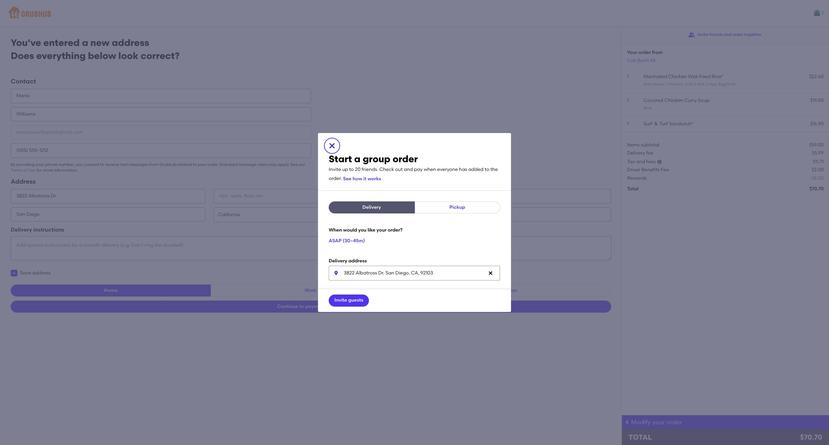 Task type: locate. For each thing, give the bounding box(es) containing it.
1 vertical spatial see
[[343, 176, 352, 182]]

invite for invite guests
[[335, 298, 347, 303]]

0 horizontal spatial you
[[76, 162, 83, 167]]

to
[[100, 162, 104, 167], [193, 162, 197, 167], [350, 167, 354, 172], [485, 167, 490, 172], [300, 304, 304, 310]]

Search Address search field
[[329, 266, 500, 281]]

0 horizontal spatial and
[[404, 167, 413, 172]]

see down the up
[[343, 176, 352, 182]]

delivery for delivery fee
[[628, 150, 646, 156]]

0 vertical spatial invite
[[698, 32, 709, 37]]

order?
[[388, 228, 403, 233]]

extra
[[644, 82, 654, 87]]

2 vertical spatial 1
[[628, 121, 629, 127]]

chicken down protein
[[665, 97, 684, 103]]

svg image
[[334, 271, 339, 276], [488, 271, 494, 276], [12, 271, 16, 275]]

3
[[822, 10, 824, 16]]

friends.
[[362, 167, 379, 172]]

0 vertical spatial total
[[628, 186, 639, 192]]

and right out
[[404, 167, 413, 172]]

1 vertical spatial order.
[[329, 176, 342, 182]]

total down rewards
[[628, 186, 639, 192]]

guests
[[349, 298, 364, 303]]

delivery
[[628, 150, 646, 156], [363, 205, 381, 210], [11, 227, 32, 233], [329, 258, 348, 264]]

$16.90
[[811, 121, 824, 127]]

0 vertical spatial and
[[725, 32, 732, 37]]

you inside the by providing your phone number, you consent to receive text messages from grubhub related to your order. standard message rates may apply. see our terms of use for more information.
[[76, 162, 83, 167]]

you left consent
[[76, 162, 83, 167]]

messages
[[129, 162, 148, 167]]

1 vertical spatial a
[[355, 153, 361, 165]]

-
[[810, 175, 812, 181]]

2 1 from the top
[[628, 97, 629, 103]]

added
[[469, 167, 484, 172]]

soup
[[699, 97, 710, 103]]

to left the
[[485, 167, 490, 172]]

svg image down delivery address
[[334, 271, 339, 276]]

delivery down items
[[628, 150, 646, 156]]

a left new
[[82, 37, 88, 48]]

providing
[[16, 162, 35, 167]]

2 horizontal spatial and
[[725, 32, 732, 37]]

0 vertical spatial a
[[82, 37, 88, 48]]

order up out
[[393, 153, 418, 165]]

payment
[[305, 304, 326, 310]]

from inside the by providing your phone number, you consent to receive text messages from grubhub related to your order. standard message rates may apply. see our terms of use for more information.
[[149, 162, 158, 167]]

invite left the up
[[329, 167, 341, 172]]

1 left surf
[[628, 121, 629, 127]]

1 vertical spatial invite
[[329, 167, 341, 172]]

order. down "start"
[[329, 176, 342, 182]]

order. left standard
[[207, 162, 219, 167]]

delivery up like
[[363, 205, 381, 210]]

order inside start a group order invite up to 20 friends. check out and pay when everyone has added to the order.
[[393, 153, 418, 165]]

address for delivery address
[[349, 258, 367, 264]]

2 horizontal spatial address
[[349, 258, 367, 264]]

to right related
[[193, 162, 197, 167]]

asap (30–45m)
[[329, 238, 365, 244]]

2 vertical spatial invite
[[335, 298, 347, 303]]

and down delivery fee
[[637, 159, 646, 165]]

1 vertical spatial and
[[637, 159, 646, 165]]

invite guests
[[335, 298, 364, 303]]

0 horizontal spatial order.
[[207, 162, 219, 167]]

a up 20
[[355, 153, 361, 165]]

1 vertical spatial address
[[349, 258, 367, 264]]

protein
[[669, 82, 683, 87]]

1 horizontal spatial and
[[637, 159, 646, 165]]

address
[[112, 37, 149, 48], [349, 258, 367, 264], [32, 270, 51, 276]]

$5.99
[[813, 150, 824, 156]]

your
[[36, 162, 44, 167], [198, 162, 206, 167], [377, 228, 387, 233], [653, 419, 666, 426]]

1 horizontal spatial svg image
[[657, 159, 663, 165]]

your right like
[[377, 228, 387, 233]]

see inside button
[[343, 176, 352, 182]]

delivery left instructions
[[11, 227, 32, 233]]

total down modify
[[629, 433, 653, 442]]

when
[[329, 228, 342, 233]]

delivery fee
[[628, 150, 654, 156]]

1 horizontal spatial order.
[[329, 176, 342, 182]]

1 for coconut chicken curry soup
[[628, 97, 629, 103]]

surf
[[644, 121, 653, 127]]

to left "payment"
[[300, 304, 304, 310]]

1 vertical spatial chicken
[[665, 97, 684, 103]]

continue
[[277, 304, 298, 310]]

method
[[327, 304, 345, 310]]

marinated
[[644, 74, 668, 79]]

fried
[[700, 74, 711, 79]]

svg image up "start"
[[328, 142, 336, 150]]

more
[[43, 168, 53, 173]]

you left like
[[359, 228, 367, 233]]

and right friends
[[725, 32, 732, 37]]

0 horizontal spatial svg image
[[328, 142, 336, 150]]

1 horizontal spatial see
[[343, 176, 352, 182]]

order. inside start a group order invite up to 20 friends. check out and pay when everyone has added to the order.
[[329, 176, 342, 182]]

Phone telephone field
[[11, 144, 311, 158]]

0 horizontal spatial from
[[149, 162, 158, 167]]

0 vertical spatial chicken
[[669, 74, 688, 79]]

fee
[[662, 167, 670, 173]]

main navigation navigation
[[0, 0, 830, 26]]

pickup button
[[415, 202, 501, 214]]

1 horizontal spatial a
[[355, 153, 361, 165]]

0 vertical spatial 1
[[628, 74, 629, 79]]

1
[[628, 74, 629, 79], [628, 97, 629, 103], [628, 121, 629, 127]]

delivery for delivery
[[363, 205, 381, 210]]

Delivery instructions text field
[[11, 237, 612, 261]]

svg image
[[328, 142, 336, 150], [657, 159, 663, 165]]

1 vertical spatial 1
[[628, 97, 629, 103]]

continue to payment method button
[[11, 301, 612, 313]]

and inside button
[[725, 32, 732, 37]]

delivery inside button
[[363, 205, 381, 210]]

invite
[[698, 32, 709, 37], [329, 167, 341, 172], [335, 298, 347, 303]]

invite friends and order together button
[[689, 29, 762, 41]]

Zip text field
[[417, 208, 612, 222]]

number,
[[59, 162, 75, 167]]

invite right people icon at top right
[[698, 32, 709, 37]]

total
[[628, 186, 639, 192], [629, 433, 653, 442]]

home
[[104, 288, 118, 294]]

address up look
[[112, 37, 149, 48]]

0 horizontal spatial address
[[32, 270, 51, 276]]

may
[[269, 162, 277, 167]]

work button
[[211, 285, 411, 297]]

to inside button
[[300, 304, 304, 310]]

1 down cali
[[628, 74, 629, 79]]

items
[[628, 142, 640, 148]]

1 horizontal spatial from
[[653, 50, 663, 55]]

rolls
[[728, 82, 737, 87]]

3 1 from the top
[[628, 121, 629, 127]]

order
[[733, 32, 744, 37], [639, 50, 651, 55], [393, 153, 418, 165], [667, 419, 683, 426]]

invite up method
[[335, 298, 347, 303]]

invite friends and order together
[[698, 32, 762, 37]]

1 left the coconut
[[628, 97, 629, 103]]

svg image left "save"
[[12, 271, 16, 275]]

receive
[[105, 162, 119, 167]]

address down (30–45m)
[[349, 258, 367, 264]]

0 horizontal spatial see
[[291, 162, 298, 167]]

pay
[[414, 167, 423, 172]]

phone
[[45, 162, 58, 167]]

benefits
[[642, 167, 660, 173]]

order left together
[[733, 32, 744, 37]]

2 vertical spatial address
[[32, 270, 51, 276]]

your right related
[[198, 162, 206, 167]]

0 vertical spatial from
[[653, 50, 663, 55]]

1 for surf ＆ turf sandwich*
[[628, 121, 629, 127]]

1 vertical spatial from
[[149, 162, 158, 167]]

people icon image
[[689, 32, 696, 38]]

svg image right fees
[[657, 159, 663, 165]]

when would you like your order?
[[329, 228, 403, 233]]

2 vertical spatial and
[[404, 167, 413, 172]]

your
[[628, 50, 638, 55]]

cali banh mi link
[[628, 58, 656, 63]]

see left our
[[291, 162, 298, 167]]

1 horizontal spatial svg image
[[334, 271, 339, 276]]

invite inside start a group order invite up to 20 friends. check out and pay when everyone has added to the order.
[[329, 167, 341, 172]]

driver
[[628, 167, 641, 173]]

driver benefits fee
[[628, 167, 670, 173]]

0 vertical spatial address
[[112, 37, 149, 48]]

chicken for coconut
[[665, 97, 684, 103]]

delivery down asap
[[329, 258, 348, 264]]

invite for invite friends and order together
[[698, 32, 709, 37]]

2
[[695, 82, 697, 87]]

from left grubhub
[[149, 162, 158, 167]]

below
[[88, 50, 116, 61]]

rice
[[644, 106, 653, 110]]

0 vertical spatial see
[[291, 162, 298, 167]]

save
[[20, 270, 31, 276]]

standard
[[220, 162, 238, 167]]

0 vertical spatial order.
[[207, 162, 219, 167]]

1 horizontal spatial address
[[112, 37, 149, 48]]

chicken up protein
[[669, 74, 688, 79]]

1 1 from the top
[[628, 74, 629, 79]]

curry
[[685, 97, 697, 103]]

up
[[342, 167, 348, 172]]

0 horizontal spatial a
[[82, 37, 88, 48]]

chicken
[[669, 74, 688, 79], [665, 97, 684, 103]]

order up the banh
[[639, 50, 651, 55]]

from up mi
[[653, 50, 663, 55]]

1 vertical spatial you
[[359, 228, 367, 233]]

fee
[[647, 150, 654, 156]]

$22.60
[[810, 74, 824, 79]]

coconut
[[644, 97, 664, 103]]

address right "save"
[[32, 270, 51, 276]]

0 vertical spatial you
[[76, 162, 83, 167]]

svg image up the other button
[[488, 271, 494, 276]]



Task type: vqa. For each thing, say whether or not it's contained in the screenshot.
OPEN NOW (9:51AM)
no



Task type: describe. For each thing, give the bounding box(es) containing it.
entered
[[43, 37, 80, 48]]

City text field
[[11, 208, 206, 222]]

0 vertical spatial svg image
[[328, 142, 336, 150]]

invite guests button
[[329, 295, 369, 307]]

message
[[239, 162, 257, 167]]

subtotal
[[641, 142, 660, 148]]

Last name text field
[[11, 107, 311, 121]]

hot
[[698, 82, 705, 87]]

would
[[343, 228, 357, 233]]

$59.00
[[810, 142, 824, 148]]

everything
[[36, 50, 86, 61]]

rice*
[[712, 74, 724, 79]]

turf
[[660, 121, 669, 127]]

information.
[[54, 168, 78, 173]]

add
[[685, 82, 694, 87]]

for
[[37, 168, 42, 173]]

surf ＆ turf sandwich*
[[644, 121, 694, 127]]

terms of use link
[[11, 168, 36, 173]]

chicken for marinated
[[669, 74, 688, 79]]

apply.
[[278, 162, 290, 167]]

out
[[396, 167, 403, 172]]

$19.50
[[811, 97, 824, 103]]

the
[[491, 167, 498, 172]]

other button
[[411, 285, 611, 297]]

when
[[424, 167, 436, 172]]

items subtotal
[[628, 142, 660, 148]]

1 vertical spatial total
[[629, 433, 653, 442]]

Cross street text field
[[417, 189, 612, 203]]

see how it works button
[[343, 173, 381, 185]]

1 horizontal spatial you
[[359, 228, 367, 233]]

0 horizontal spatial svg image
[[12, 271, 16, 275]]

order right modify
[[667, 419, 683, 426]]

mi
[[651, 58, 656, 63]]

to left 20
[[350, 167, 354, 172]]

0 vertical spatial $70.70
[[810, 186, 824, 192]]

order inside invite friends and order together button
[[733, 32, 744, 37]]

a inside start a group order invite up to 20 friends. check out and pay when everyone has added to the order.
[[355, 153, 361, 165]]

contact
[[11, 78, 36, 85]]

address for save address
[[32, 270, 51, 276]]

$2.00
[[812, 167, 824, 173]]

banh
[[638, 58, 650, 63]]

continue to payment method
[[277, 304, 345, 310]]

works
[[368, 176, 381, 182]]

delivery button
[[329, 202, 415, 214]]

3 button
[[814, 7, 824, 19]]

＆
[[654, 121, 659, 127]]

modify
[[632, 419, 651, 426]]

terms
[[11, 168, 22, 173]]

delivery for delivery address
[[329, 258, 348, 264]]

rewards
[[628, 175, 647, 181]]

asap (30–45m) button
[[329, 235, 365, 247]]

like
[[368, 228, 376, 233]]

your right modify
[[653, 419, 666, 426]]

to left the receive
[[100, 162, 104, 167]]

2 horizontal spatial svg image
[[488, 271, 494, 276]]

tax
[[628, 159, 636, 165]]

(30–45m)
[[343, 238, 365, 244]]

other
[[504, 288, 517, 294]]

you've
[[11, 37, 41, 48]]

order inside your order from cali banh mi
[[639, 50, 651, 55]]

First name text field
[[11, 89, 311, 103]]

delivery for delivery instructions
[[11, 227, 32, 233]]

rates
[[258, 162, 268, 167]]

see how it works
[[343, 176, 381, 182]]

of
[[23, 168, 27, 173]]

order. inside the by providing your phone number, you consent to receive text messages from grubhub related to your order. standard message rates may apply. see our terms of use for more information.
[[207, 162, 219, 167]]

20
[[355, 167, 361, 172]]

a inside 'you've entered a new address does everything below look correct?'
[[82, 37, 88, 48]]

save address
[[20, 270, 51, 276]]

start a group order invite up to 20 friends. check out and pay when everyone has added to the order.
[[329, 153, 498, 182]]

1 vertical spatial $70.70
[[801, 433, 823, 442]]

/
[[666, 82, 668, 87]]

tax and fees
[[628, 159, 656, 165]]

Address 2 text field
[[214, 189, 409, 203]]

everyone
[[438, 167, 458, 172]]

address
[[11, 178, 36, 186]]

see inside the by providing your phone number, you consent to receive text messages from grubhub related to your order. standard message rates may apply. see our terms of use for more information.
[[291, 162, 298, 167]]

group
[[363, 153, 391, 165]]

your order from cali banh mi
[[628, 50, 663, 63]]

related
[[178, 162, 192, 167]]

instructions
[[33, 227, 64, 233]]

$19.50 rice
[[644, 97, 824, 110]]

together
[[745, 32, 762, 37]]

check
[[380, 167, 394, 172]]

Address 1 text field
[[11, 189, 206, 203]]

modify your order
[[632, 419, 683, 426]]

how
[[353, 176, 363, 182]]

sandwich*
[[670, 121, 694, 127]]

look
[[118, 50, 138, 61]]

1 vertical spatial svg image
[[657, 159, 663, 165]]

cali
[[628, 58, 637, 63]]

by providing your phone number, you consent to receive text messages from grubhub related to your order. standard message rates may apply. see our terms of use for more information.
[[11, 162, 305, 173]]

by
[[11, 162, 15, 167]]

crispy
[[706, 82, 718, 87]]

1 for marinated chicken wok fried rice*
[[628, 74, 629, 79]]

meat
[[655, 82, 665, 87]]

you've entered a new address does everything below look correct?
[[11, 37, 180, 61]]

consent
[[84, 162, 99, 167]]

wok
[[689, 74, 699, 79]]

and inside start a group order invite up to 20 friends. check out and pay when everyone has added to the order.
[[404, 167, 413, 172]]

use
[[28, 168, 36, 173]]

$8.00
[[812, 175, 824, 181]]

from inside your order from cali banh mi
[[653, 50, 663, 55]]

work
[[305, 288, 317, 294]]

fees
[[647, 159, 656, 165]]

home button
[[11, 285, 211, 297]]

does
[[11, 50, 34, 61]]

address inside 'you've entered a new address does everything below look correct?'
[[112, 37, 149, 48]]

marinated chicken wok fried rice*
[[644, 74, 724, 79]]

your up for
[[36, 162, 44, 167]]



